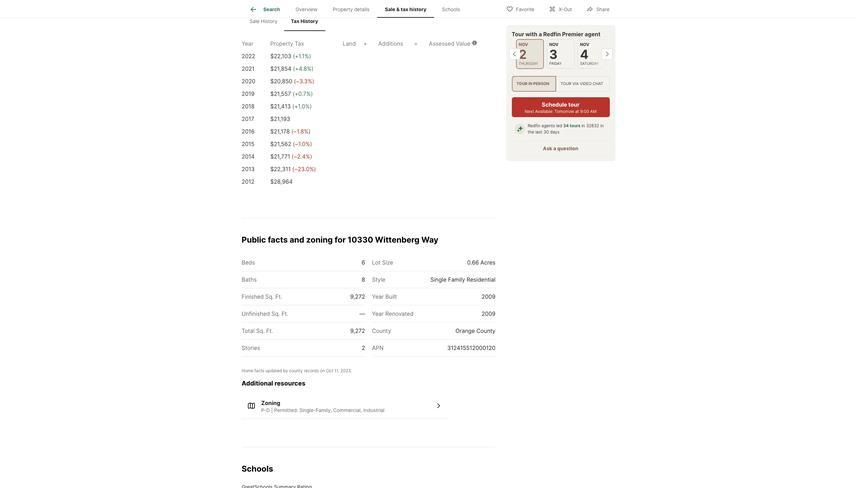 Task type: locate. For each thing, give the bounding box(es) containing it.
built
[[386, 293, 397, 300]]

tour left person
[[517, 81, 528, 86]]

9:00
[[581, 109, 589, 114]]

county up apn
[[372, 328, 391, 335]]

1 2009 from the top
[[482, 293, 496, 300]]

sq. right total
[[256, 328, 265, 335]]

sale down the search link on the left top
[[250, 18, 260, 24]]

tour for tour in person
[[517, 81, 528, 86]]

year right the —
[[372, 311, 384, 318]]

1 vertical spatial schools
[[242, 464, 273, 474]]

history down search
[[261, 18, 278, 24]]

tab list
[[242, 0, 474, 18], [242, 11, 327, 31]]

sale & tax history tab
[[377, 1, 434, 18]]

ft.
[[276, 293, 282, 300], [282, 311, 289, 318], [266, 328, 273, 335]]

2 horizontal spatial nov
[[580, 42, 590, 47]]

tax history tab
[[284, 13, 325, 30]]

saturday
[[580, 61, 599, 66]]

1 history from the left
[[261, 18, 278, 24]]

tax
[[291, 18, 300, 24], [295, 40, 304, 47]]

0 vertical spatial sq.
[[265, 293, 274, 300]]

history inside tab
[[301, 18, 318, 24]]

sale for sale history
[[250, 18, 260, 24]]

1 vertical spatial sale
[[250, 18, 260, 24]]

0 horizontal spatial property
[[270, 40, 293, 47]]

2 nov from the left
[[550, 42, 559, 47]]

0 horizontal spatial 2
[[362, 345, 365, 352]]

ft. down unfinished sq. ft.
[[266, 328, 273, 335]]

list box containing tour in person
[[512, 76, 610, 92]]

tour left with
[[512, 31, 525, 38]]

1 vertical spatial year
[[372, 293, 384, 300]]

and
[[290, 235, 304, 245]]

=
[[414, 40, 418, 47]]

1 vertical spatial a
[[554, 146, 557, 151]]

1 vertical spatial sq.
[[272, 311, 280, 318]]

0 vertical spatial year
[[242, 40, 254, 47]]

total
[[242, 328, 255, 335]]

1 vertical spatial facts
[[255, 368, 264, 374]]

redfin up nov 3 friday
[[544, 31, 561, 38]]

additional
[[242, 380, 273, 387]]

2012
[[242, 178, 255, 185]]

orange county
[[456, 328, 496, 335]]

facts left the and
[[268, 235, 288, 245]]

year for year built
[[372, 293, 384, 300]]

1 horizontal spatial facts
[[268, 235, 288, 245]]

nov down agent
[[580, 42, 590, 47]]

0 vertical spatial ft.
[[276, 293, 282, 300]]

0 vertical spatial schools
[[442, 6, 460, 12]]

2 left apn
[[362, 345, 365, 352]]

1 vertical spatial ft.
[[282, 311, 289, 318]]

tour with a redfin premier agent
[[512, 31, 601, 38]]

value
[[456, 40, 471, 47]]

2 down with
[[519, 47, 527, 62]]

a right with
[[539, 31, 542, 38]]

$21,178
[[270, 128, 290, 135]]

0 horizontal spatial sale
[[250, 18, 260, 24]]

redfin up the the
[[528, 123, 541, 128]]

nov for 4
[[580, 42, 590, 47]]

d
[[266, 407, 270, 413]]

additions
[[378, 40, 403, 47]]

chat
[[593, 81, 604, 86]]

0 horizontal spatial in
[[529, 81, 533, 86]]

0 horizontal spatial nov
[[519, 42, 529, 47]]

ft. for total sq. ft.
[[266, 328, 273, 335]]

1 horizontal spatial property
[[333, 6, 353, 12]]

2009 up orange county
[[482, 311, 496, 318]]

county right orange
[[477, 328, 496, 335]]

way
[[422, 235, 439, 245]]

2009 for year built
[[482, 293, 496, 300]]

|
[[271, 407, 273, 413]]

0 horizontal spatial schools
[[242, 464, 273, 474]]

list box
[[512, 76, 610, 92]]

residential
[[467, 276, 496, 283]]

year renovated
[[372, 311, 414, 318]]

2014
[[242, 153, 255, 160]]

a right ask in the top of the page
[[554, 146, 557, 151]]

(−3.3%)
[[294, 78, 314, 85]]

1 tab list from the top
[[242, 0, 474, 18]]

2 vertical spatial year
[[372, 311, 384, 318]]

9,272 up the —
[[350, 293, 365, 300]]

nov inside nov 3 friday
[[550, 42, 559, 47]]

tax down overview tab
[[291, 18, 300, 24]]

permitted:
[[274, 407, 298, 413]]

style
[[372, 276, 386, 283]]

beds
[[242, 259, 255, 266]]

1 county from the left
[[372, 328, 391, 335]]

1 vertical spatial 2
[[362, 345, 365, 352]]

9,272 for finished sq. ft.
[[350, 293, 365, 300]]

previous image
[[509, 49, 520, 60]]

tour for tour via video chat
[[561, 81, 572, 86]]

x-
[[559, 6, 564, 12]]

$21,193
[[270, 116, 290, 123]]

ft. down finished sq. ft.
[[282, 311, 289, 318]]

facts right "home"
[[255, 368, 264, 374]]

0.66 acres
[[467, 259, 496, 266]]

0 vertical spatial property
[[333, 6, 353, 12]]

resources
[[275, 380, 306, 387]]

orange
[[456, 328, 475, 335]]

1 horizontal spatial a
[[554, 146, 557, 151]]

0 vertical spatial sale
[[385, 6, 395, 12]]

$21,557
[[270, 90, 291, 97]]

30
[[544, 129, 549, 135]]

.
[[351, 368, 352, 374]]

1 horizontal spatial schools
[[442, 6, 460, 12]]

tax up (+1.1%)
[[295, 40, 304, 47]]

2009
[[482, 293, 496, 300], [482, 311, 496, 318]]

1 vertical spatial redfin
[[528, 123, 541, 128]]

nov 4 saturday
[[580, 42, 599, 66]]

34
[[564, 123, 569, 128]]

2 2009 from the top
[[482, 311, 496, 318]]

1 vertical spatial property
[[270, 40, 293, 47]]

ft. up unfinished sq. ft.
[[276, 293, 282, 300]]

$21,854
[[270, 65, 292, 72]]

with
[[526, 31, 538, 38]]

3 nov from the left
[[580, 42, 590, 47]]

2013
[[242, 166, 255, 173]]

commercial,
[[333, 407, 362, 413]]

tomorrow
[[555, 109, 575, 114]]

0 horizontal spatial facts
[[255, 368, 264, 374]]

nov down tour with a redfin premier agent
[[550, 42, 559, 47]]

schools
[[442, 6, 460, 12], [242, 464, 273, 474]]

sq. right unfinished
[[272, 311, 280, 318]]

property up the $22,103
[[270, 40, 293, 47]]

ask a question link
[[543, 146, 579, 151]]

1 horizontal spatial sale
[[385, 6, 395, 12]]

9,272 down the —
[[350, 328, 365, 335]]

history down overview tab
[[301, 18, 318, 24]]

history for sale history
[[261, 18, 278, 24]]

1 horizontal spatial nov
[[550, 42, 559, 47]]

2015
[[242, 141, 255, 148]]

sale for sale & tax history
[[385, 6, 395, 12]]

0 vertical spatial 9,272
[[350, 293, 365, 300]]

tax
[[401, 6, 409, 12]]

1 9,272 from the top
[[350, 293, 365, 300]]

0 horizontal spatial a
[[539, 31, 542, 38]]

0 vertical spatial 2
[[519, 47, 527, 62]]

(+1.0%)
[[293, 103, 312, 110]]

year for year renovated
[[372, 311, 384, 318]]

2009 down residential at the bottom right of the page
[[482, 293, 496, 300]]

total sq. ft.
[[242, 328, 273, 335]]

1 vertical spatial 2009
[[482, 311, 496, 318]]

None button
[[516, 39, 544, 69], [547, 39, 575, 69], [578, 39, 606, 69], [516, 39, 544, 69], [547, 39, 575, 69], [578, 39, 606, 69]]

0 horizontal spatial county
[[372, 328, 391, 335]]

am
[[591, 109, 597, 114]]

1 nov from the left
[[519, 42, 529, 47]]

2 horizontal spatial in
[[601, 123, 604, 128]]

(+0.7%)
[[293, 90, 313, 97]]

industrial
[[363, 407, 385, 413]]

tour left via
[[561, 81, 572, 86]]

property inside tab
[[333, 6, 353, 12]]

property left details at left
[[333, 6, 353, 12]]

tour via video chat
[[561, 81, 604, 86]]

$21,557 (+0.7%)
[[270, 90, 313, 97]]

1 horizontal spatial history
[[301, 18, 318, 24]]

$21,562
[[270, 141, 291, 148]]

2 tab list from the top
[[242, 11, 327, 31]]

1 vertical spatial 9,272
[[350, 328, 365, 335]]

2 9,272 from the top
[[350, 328, 365, 335]]

0 horizontal spatial history
[[261, 18, 278, 24]]

year left built
[[372, 293, 384, 300]]

tab list containing sale history
[[242, 11, 327, 31]]

ft. for unfinished sq. ft.
[[282, 311, 289, 318]]

premier
[[563, 31, 584, 38]]

8
[[362, 276, 365, 283]]

2 vertical spatial sq.
[[256, 328, 265, 335]]

favorite button
[[501, 2, 541, 16]]

history inside tab
[[261, 18, 278, 24]]

additional resources
[[242, 380, 306, 387]]

county
[[372, 328, 391, 335], [477, 328, 496, 335]]

0 vertical spatial facts
[[268, 235, 288, 245]]

year up 2022
[[242, 40, 254, 47]]

nov inside 'nov 4 saturday'
[[580, 42, 590, 47]]

tour
[[569, 101, 580, 108]]

zoning
[[261, 400, 280, 407]]

nov inside "nov 2 thursday"
[[519, 42, 529, 47]]

last
[[536, 129, 543, 135]]

sq. for unfinished
[[272, 311, 280, 318]]

in left person
[[529, 81, 533, 86]]

property tax
[[270, 40, 304, 47]]

9,272
[[350, 293, 365, 300], [350, 328, 365, 335]]

nov down with
[[519, 42, 529, 47]]

in right tours
[[582, 123, 585, 128]]

sale left the '&'
[[385, 6, 395, 12]]

days
[[551, 129, 560, 135]]

nov 3 friday
[[550, 42, 562, 66]]

0 vertical spatial tax
[[291, 18, 300, 24]]

in right 32832
[[601, 123, 604, 128]]

2022
[[242, 53, 255, 60]]

2 history from the left
[[301, 18, 318, 24]]

at
[[576, 109, 579, 114]]

1 horizontal spatial 2
[[519, 47, 527, 62]]

county
[[289, 368, 303, 374]]

property details tab
[[325, 1, 377, 18]]

1 horizontal spatial redfin
[[544, 31, 561, 38]]

favorite
[[516, 6, 535, 12]]

1 horizontal spatial county
[[477, 328, 496, 335]]

2 vertical spatial ft.
[[266, 328, 273, 335]]

a
[[539, 31, 542, 38], [554, 146, 557, 151]]

by
[[283, 368, 288, 374]]

nov
[[519, 42, 529, 47], [550, 42, 559, 47], [580, 42, 590, 47]]

0 vertical spatial 2009
[[482, 293, 496, 300]]

$21,178 (−1.8%)
[[270, 128, 311, 135]]

sq. right finished
[[265, 293, 274, 300]]



Task type: vqa. For each thing, say whether or not it's contained in the screenshot.
bottommost the facts
yes



Task type: describe. For each thing, give the bounding box(es) containing it.
2 county from the left
[[477, 328, 496, 335]]

ft. for finished sq. ft.
[[276, 293, 282, 300]]

tax inside tab
[[291, 18, 300, 24]]

0.66
[[467, 259, 479, 266]]

in the last 30 days
[[528, 123, 604, 135]]

question
[[558, 146, 579, 151]]

$22,311
[[270, 166, 291, 173]]

nov for 2
[[519, 42, 529, 47]]

schools inside schools tab
[[442, 6, 460, 12]]

public facts and zoning for 10330 wittenberg way
[[242, 235, 439, 245]]

single
[[431, 276, 447, 283]]

property for property details
[[333, 6, 353, 12]]

finished sq. ft.
[[242, 293, 282, 300]]

0 vertical spatial redfin
[[544, 31, 561, 38]]

nov 2 thursday
[[519, 42, 539, 66]]

redfin agents led 34 tours in 32832
[[528, 123, 600, 128]]

nov for 3
[[550, 42, 559, 47]]

lot
[[372, 259, 381, 266]]

(−23.0%)
[[292, 166, 316, 173]]

0 vertical spatial a
[[539, 31, 542, 38]]

details
[[354, 6, 370, 12]]

in inside in the last 30 days
[[601, 123, 604, 128]]

for
[[335, 235, 346, 245]]

$21,854 (+4.8%)
[[270, 65, 314, 72]]

history for tax history
[[301, 18, 318, 24]]

tour for tour with a redfin premier agent
[[512, 31, 525, 38]]

via
[[573, 81, 579, 86]]

2023
[[341, 368, 351, 374]]

sq. for finished
[[265, 293, 274, 300]]

+
[[364, 40, 367, 47]]

agents
[[542, 123, 555, 128]]

0 horizontal spatial redfin
[[528, 123, 541, 128]]

property details
[[333, 6, 370, 12]]

(+4.8%)
[[293, 65, 314, 72]]

the
[[528, 129, 535, 135]]

unfinished
[[242, 311, 270, 318]]

$21,771
[[270, 153, 290, 160]]

out
[[564, 6, 572, 12]]

apn
[[372, 345, 384, 352]]

next image
[[602, 49, 613, 60]]

3
[[550, 47, 558, 62]]

$21,771 (−2.4%)
[[270, 153, 312, 160]]

next
[[525, 109, 534, 114]]

renovated
[[386, 311, 414, 318]]

9,272 for total sq. ft.
[[350, 328, 365, 335]]

(−2.4%)
[[292, 153, 312, 160]]

sq. for total
[[256, 328, 265, 335]]

facts for public
[[268, 235, 288, 245]]

2020
[[242, 78, 255, 85]]

available:
[[535, 109, 554, 114]]

tab list containing search
[[242, 0, 474, 18]]

$22,103
[[270, 53, 291, 60]]

overview
[[296, 6, 317, 12]]

&
[[397, 6, 400, 12]]

overview tab
[[288, 1, 325, 18]]

1 vertical spatial tax
[[295, 40, 304, 47]]

312415512000120
[[447, 345, 496, 352]]

lot size
[[372, 259, 393, 266]]

2017
[[242, 116, 254, 123]]

$21,562 (−1.0%)
[[270, 141, 312, 148]]

history
[[410, 6, 427, 12]]

2016
[[242, 128, 255, 135]]

x-out
[[559, 6, 572, 12]]

schools tab
[[434, 1, 468, 18]]

2019
[[242, 90, 255, 97]]

$28,964
[[270, 178, 293, 185]]

10330
[[348, 235, 373, 245]]

1 horizontal spatial in
[[582, 123, 585, 128]]

friday
[[550, 61, 562, 66]]

zoning p-d | permitted: single-family, commercial, industrial
[[261, 400, 385, 413]]

oct
[[326, 368, 333, 374]]

sale history tab
[[243, 13, 284, 30]]

2009 for year renovated
[[482, 311, 496, 318]]

tour in person
[[517, 81, 550, 86]]

facts for home
[[255, 368, 264, 374]]

2 inside "nov 2 thursday"
[[519, 47, 527, 62]]

ask
[[543, 146, 553, 151]]

(+1.1%)
[[293, 53, 311, 60]]

family
[[448, 276, 465, 283]]

home
[[242, 368, 253, 374]]

thursday
[[519, 61, 539, 66]]

year for year
[[242, 40, 254, 47]]

—
[[360, 311, 365, 318]]

2021
[[242, 65, 255, 72]]

$20,850
[[270, 78, 292, 85]]

single family residential
[[431, 276, 496, 283]]

tours
[[570, 123, 581, 128]]

family,
[[316, 407, 332, 413]]

sale history
[[250, 18, 278, 24]]

11,
[[335, 368, 339, 374]]

$22,311 (−23.0%)
[[270, 166, 316, 173]]

updated
[[266, 368, 282, 374]]

size
[[382, 259, 393, 266]]

4
[[580, 47, 589, 62]]

property for property tax
[[270, 40, 293, 47]]



